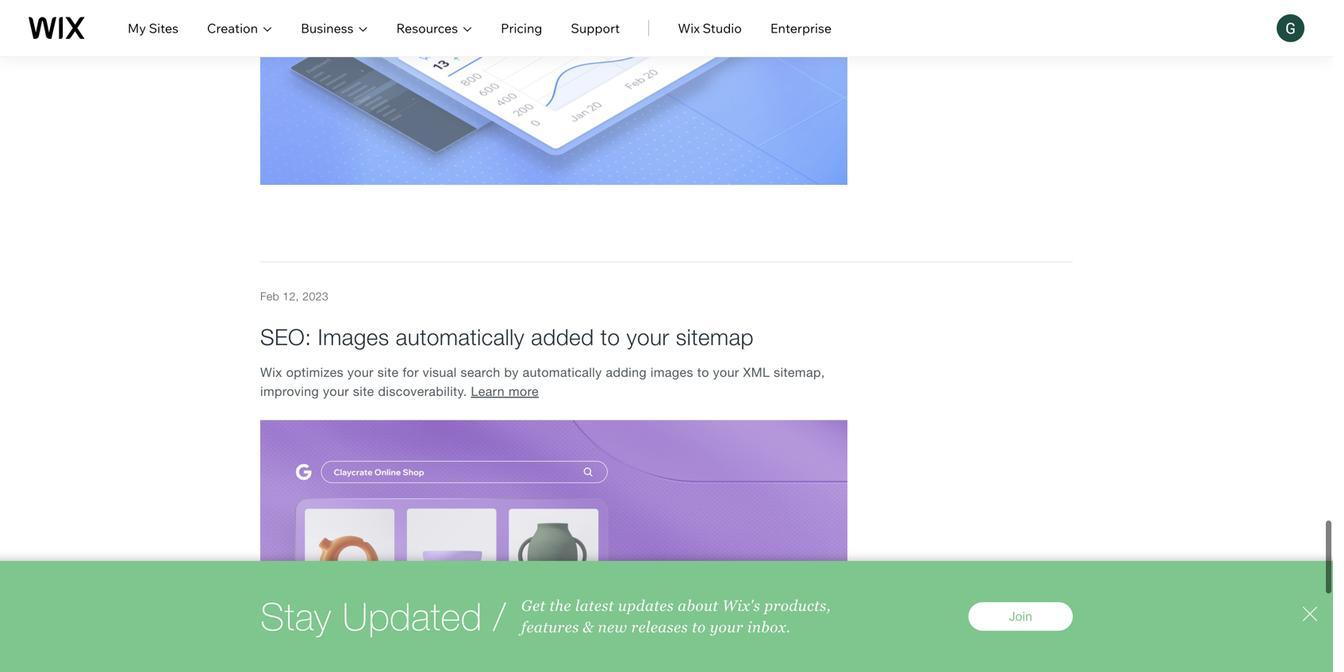 Task type: locate. For each thing, give the bounding box(es) containing it.
site
[[378, 365, 399, 380], [353, 384, 374, 399]]

to right images
[[697, 365, 709, 380]]

sitemap,
[[774, 365, 825, 380]]

site down images
[[353, 384, 374, 399]]

1 horizontal spatial wix
[[678, 20, 700, 36]]

to inside the 'get the latest updates about wix's products, features & new releases to your inbox.'
[[692, 619, 706, 636]]

1 horizontal spatial site
[[378, 365, 399, 380]]

to
[[601, 324, 620, 350], [697, 365, 709, 380], [692, 619, 706, 636]]

to inside wix optimizes your site for visual search by automatically adding images to your xml sitemap, improving your site discoverability.
[[697, 365, 709, 380]]

your
[[627, 324, 669, 350], [348, 365, 374, 380], [713, 365, 739, 380], [323, 384, 349, 399], [710, 619, 743, 636]]

enterprise
[[770, 20, 832, 36]]

get
[[521, 597, 546, 614]]

automatically
[[396, 324, 525, 350], [523, 365, 602, 380]]

site left for
[[378, 365, 399, 380]]

1 vertical spatial site
[[353, 384, 374, 399]]

wix inside wix optimizes your site for visual search by automatically adding images to your xml sitemap, improving your site discoverability.
[[260, 365, 282, 380]]

1 vertical spatial to
[[697, 365, 709, 380]]

xml
[[743, 365, 770, 380]]

wix left studio
[[678, 20, 700, 36]]

to for images
[[697, 365, 709, 380]]

adding
[[606, 365, 647, 380]]

&
[[583, 619, 594, 636]]

seo:
[[260, 324, 311, 350]]

your down wix's at the right of page
[[710, 619, 743, 636]]

inbox.
[[747, 619, 791, 636]]

0 vertical spatial wix
[[678, 20, 700, 36]]

0 vertical spatial automatically
[[396, 324, 525, 350]]

2 vertical spatial to
[[692, 619, 706, 636]]

updated
[[342, 594, 482, 639]]

automatically down added
[[523, 365, 602, 380]]

products,
[[764, 597, 831, 614]]

your left xml
[[713, 365, 739, 380]]

the
[[550, 597, 571, 614]]

wix up the improving
[[260, 365, 282, 380]]

search
[[461, 365, 500, 380]]

0 vertical spatial site
[[378, 365, 399, 380]]

wix studio link
[[678, 19, 742, 38]]

enterprise link
[[770, 19, 832, 38]]

more
[[509, 384, 539, 399]]

automatically up the 'search'
[[396, 324, 525, 350]]

to down about
[[692, 619, 706, 636]]

support link
[[571, 19, 620, 38]]

about
[[678, 597, 718, 614]]

wix optimizes your site for visual search by automatically adding images to your xml sitemap, improving your site discoverability.
[[260, 365, 825, 399]]

your up adding
[[627, 324, 669, 350]]

wix for wix optimizes your site for visual search by automatically adding images to your xml sitemap, improving your site discoverability.
[[260, 365, 282, 380]]

0 horizontal spatial site
[[353, 384, 374, 399]]

latest
[[575, 597, 614, 614]]

wix
[[678, 20, 700, 36], [260, 365, 282, 380]]

to up adding
[[601, 324, 620, 350]]

updates
[[618, 597, 674, 614]]

1 vertical spatial automatically
[[523, 365, 602, 380]]

seo: images automatically added to your sitemap
[[260, 324, 754, 350]]

wix inside wix studio link
[[678, 20, 700, 36]]

my sites link
[[128, 19, 179, 38]]

sites
[[149, 20, 179, 36]]

learn
[[471, 384, 505, 399]]

0 horizontal spatial wix
[[260, 365, 282, 380]]

resources button
[[396, 19, 472, 38]]

optimizes
[[286, 365, 344, 380]]

images
[[318, 324, 389, 350]]

1 vertical spatial wix
[[260, 365, 282, 380]]



Task type: describe. For each thing, give the bounding box(es) containing it.
wix's
[[722, 597, 760, 614]]

join
[[1009, 609, 1032, 624]]

my sites
[[128, 20, 179, 36]]

learn more link
[[471, 384, 539, 399]]

business button
[[301, 19, 368, 38]]

get the latest updates about wix's products, features & new releases to your inbox.
[[521, 597, 831, 636]]

join button
[[969, 602, 1073, 631]]

stay
[[260, 594, 331, 639]]

your down optimizes
[[323, 384, 349, 399]]

releases
[[631, 619, 688, 636]]

discoverability.
[[378, 384, 467, 399]]

sitemap
[[676, 324, 754, 350]]

stay updated
[[260, 594, 482, 639]]

profile image image
[[1277, 14, 1305, 42]]

your down images
[[348, 365, 374, 380]]

pricing link
[[501, 19, 542, 38]]

your inside the 'get the latest updates about wix's products, features & new releases to your inbox.'
[[710, 619, 743, 636]]

0 vertical spatial to
[[601, 324, 620, 350]]

business
[[301, 20, 354, 36]]

learn more
[[471, 384, 539, 399]]

my
[[128, 20, 146, 36]]

to for releases
[[692, 619, 706, 636]]

improving
[[260, 384, 319, 399]]

wix studio
[[678, 20, 742, 36]]

12,
[[283, 290, 299, 303]]

2023
[[303, 290, 329, 303]]

automatically inside wix optimizes your site for visual search by automatically adding images to your xml sitemap, improving your site discoverability.
[[523, 365, 602, 380]]

support
[[571, 20, 620, 36]]

creation
[[207, 20, 258, 36]]

resources
[[396, 20, 458, 36]]

wix for wix studio
[[678, 20, 700, 36]]

visual
[[423, 365, 457, 380]]

feb
[[260, 290, 279, 303]]

images
[[651, 365, 694, 380]]

features
[[521, 619, 579, 636]]

pricing
[[501, 20, 542, 36]]

for
[[403, 365, 419, 380]]

creation button
[[207, 19, 272, 38]]

feb 12, 2023
[[260, 290, 329, 303]]

new
[[598, 619, 627, 636]]

studio
[[703, 20, 742, 36]]

by
[[504, 365, 519, 380]]

added
[[531, 324, 594, 350]]



Task type: vqa. For each thing, say whether or not it's contained in the screenshot.
the "Edit" button within Christmas Store group
no



